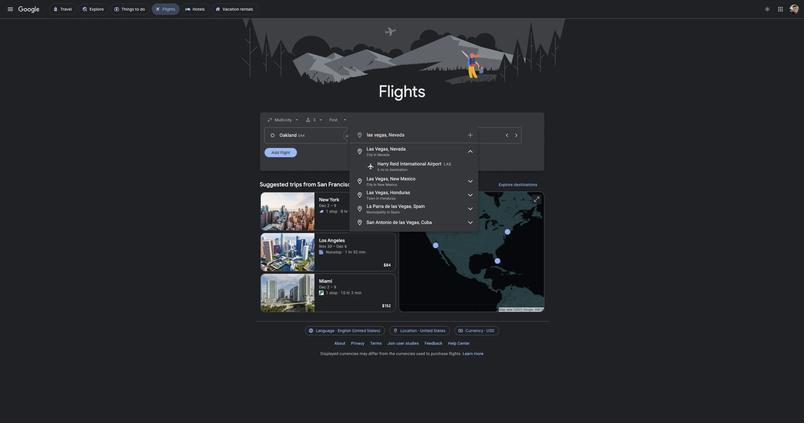 Task type: locate. For each thing, give the bounding box(es) containing it.
de right $159
[[393, 220, 398, 225]]

1 right the frontier icon
[[326, 291, 329, 295]]

de inside la parra de las vegas, spain municipality in spain
[[385, 204, 390, 209]]

list box
[[350, 143, 479, 232]]

dec inside the new york dec 2 – 9
[[319, 203, 326, 208]]

2 – 9 down miami
[[328, 285, 337, 290]]

town
[[367, 197, 376, 201]]

hr for miami
[[347, 291, 351, 295]]

las down las vegas, honduras town in honduras
[[392, 204, 398, 209]]

1 stop from the top
[[330, 209, 338, 214]]

0 vertical spatial spain
[[414, 204, 425, 209]]

hr
[[345, 209, 348, 214], [349, 250, 352, 255], [347, 291, 351, 295]]

flights.
[[449, 351, 462, 356]]

las inside la parra de las vegas, spain municipality in spain
[[392, 204, 398, 209]]

1 vertical spatial min
[[359, 250, 366, 255]]

vegas, inside las vegas, honduras town in honduras
[[376, 190, 389, 195]]

1 vertical spatial hr
[[349, 250, 352, 255]]

list box containing las vegas, nevada
[[350, 143, 479, 232]]

6 left mi
[[378, 168, 380, 172]]

vegas, down the ‌,
[[376, 146, 389, 152]]

currencies down join user studies link
[[396, 351, 416, 356]]

1 stop down the new york dec 2 – 9
[[326, 209, 338, 214]]

to
[[386, 168, 389, 172], [427, 351, 430, 356]]

6 inside 'los angeles nov 30 – dec 6'
[[345, 244, 347, 249]]

hr left 2 in the bottom of the page
[[347, 291, 351, 295]]

nevada down ‌, nevada
[[390, 146, 406, 152]]

1 stop down "miami dec 2 – 9"
[[326, 291, 338, 295]]

2 vertical spatial las
[[367, 190, 374, 195]]

2 2 – 9 from the top
[[328, 285, 337, 290]]

las for las vegas, nevada
[[367, 146, 374, 152]]

vegas, inside las vegas, nevada city in nevada
[[376, 146, 389, 152]]

in inside las vegas, honduras town in honduras
[[377, 197, 379, 201]]

1 horizontal spatial from
[[380, 351, 388, 356]]

6 right the 30 – dec
[[345, 244, 347, 249]]

(united
[[353, 328, 367, 333]]

vegas, for nevada
[[376, 146, 389, 152]]

1 vertical spatial mexico
[[386, 183, 398, 187]]

vegas, down las vegas, honduras "option"
[[399, 204, 413, 209]]

2 las from the top
[[367, 176, 374, 182]]

2 – 9 down york
[[328, 203, 337, 208]]

2 vertical spatial min
[[355, 291, 362, 295]]

0 vertical spatial 1 stop
[[326, 209, 338, 214]]

honduras
[[390, 190, 411, 195], [380, 197, 396, 201]]

usd
[[487, 328, 495, 333]]

spain up the san antonio de las vegas, cuba
[[391, 210, 400, 214]]

1 horizontal spatial san
[[367, 220, 375, 225]]

none text field inside flight search box
[[265, 127, 348, 143]]

0 vertical spatial las
[[367, 146, 374, 152]]

stop left the 8
[[330, 209, 338, 214]]

san inside region
[[318, 181, 327, 188]]

 image right nonstop
[[343, 249, 344, 255]]

mexico down 'search'
[[401, 176, 416, 182]]

0 horizontal spatial las
[[392, 204, 398, 209]]

join user studies
[[388, 341, 419, 346]]

stop left 10
[[330, 291, 338, 295]]

 image
[[339, 209, 340, 214]]

2 – 9 inside "miami dec 2 – 9"
[[328, 285, 337, 290]]

to right the used
[[427, 351, 430, 356]]

1 horizontal spatial spain
[[414, 204, 425, 209]]

1 vertical spatial stop
[[330, 291, 338, 295]]

0 horizontal spatial 6
[[345, 244, 347, 249]]

las vegas, honduras town in honduras
[[367, 190, 411, 201]]

1 horizontal spatial to
[[427, 351, 430, 356]]

new inside the new york dec 2 – 9
[[319, 197, 329, 203]]

1 vertical spatial de
[[393, 220, 398, 225]]

help center link
[[446, 339, 473, 348]]

new down destination
[[390, 176, 400, 182]]

san left francisco
[[318, 181, 327, 188]]

mexico
[[401, 176, 416, 182], [386, 183, 398, 187]]

Flight search field
[[256, 112, 549, 232]]

0 horizontal spatial  image
[[339, 290, 340, 296]]

municipality
[[367, 210, 386, 214]]

la parra de las vegas, spain option
[[350, 202, 479, 216]]

0 horizontal spatial currencies
[[340, 351, 359, 356]]

san down municipality
[[367, 220, 375, 225]]

min right 32
[[359, 250, 366, 255]]

new left york
[[319, 197, 329, 203]]

vegas,
[[376, 146, 389, 152], [376, 176, 389, 182], [376, 190, 389, 195], [399, 204, 413, 209], [407, 220, 420, 225]]

san inside option
[[367, 220, 375, 225]]

spain down las vegas, honduras "option"
[[414, 204, 425, 209]]

honduras down las vegas, new mexico city in new mexico
[[390, 190, 411, 195]]

las inside las vegas, new mexico city in new mexico
[[367, 176, 374, 182]]

1 currencies from the left
[[340, 351, 359, 356]]

1 vertical spatial spain
[[391, 210, 400, 214]]

0 vertical spatial de
[[385, 204, 390, 209]]

0 vertical spatial 2 – 9
[[328, 203, 337, 208]]

0 vertical spatial san
[[318, 181, 327, 188]]

stop for dec
[[330, 291, 338, 295]]

from left the on the bottom left of the page
[[380, 351, 388, 356]]

1 2 – 9 from the top
[[328, 203, 337, 208]]

differ
[[369, 351, 379, 356]]

1 vertical spatial 1 stop
[[326, 291, 338, 295]]

toggle nearby airports for las vegas, new mexico image
[[467, 178, 474, 185]]

2 1 stop from the top
[[326, 291, 338, 295]]

2 – 9
[[328, 203, 337, 208], [328, 285, 337, 290]]

1 horizontal spatial las
[[399, 220, 405, 225]]

0 vertical spatial dec
[[319, 203, 326, 208]]

vegas, inside las vegas, new mexico city in new mexico
[[376, 176, 389, 182]]

harry reid international airport las 6 mi to destination
[[378, 161, 452, 172]]

1 vertical spatial las
[[367, 176, 374, 182]]

las
[[392, 204, 398, 209], [399, 220, 405, 225]]

join
[[388, 341, 396, 346]]

3
[[314, 118, 316, 122]]

1 stop for york
[[326, 209, 338, 214]]

add flight button
[[265, 148, 297, 157]]

1 vertical spatial to
[[427, 351, 430, 356]]

city
[[367, 153, 373, 157], [367, 183, 373, 187]]

vegas, left the cuba
[[407, 220, 420, 225]]

min for los angeles
[[359, 250, 366, 255]]

san antonio de las vegas, cuba option
[[350, 216, 479, 230]]

enter your destination dialog
[[350, 127, 479, 232]]

nevada right the ‌,
[[389, 132, 405, 138]]

hr for los angeles
[[349, 250, 352, 255]]

1 for miami
[[326, 291, 329, 295]]

1 stop
[[326, 209, 338, 214], [326, 291, 338, 295]]

currencies
[[340, 351, 359, 356], [396, 351, 416, 356]]

vegas, up "town"
[[376, 190, 389, 195]]

0 vertical spatial 6
[[378, 168, 380, 172]]

1 right frontier and spirit icon
[[326, 209, 329, 214]]

1 horizontal spatial currencies
[[396, 351, 416, 356]]

1 vertical spatial dec
[[319, 285, 326, 290]]

10 hr 2 min
[[341, 291, 362, 295]]

may
[[360, 351, 368, 356]]

to inside harry reid international airport las 6 mi to destination
[[386, 168, 389, 172]]

min for miami
[[355, 291, 362, 295]]

1 horizontal spatial de
[[393, 220, 398, 225]]

stop for york
[[330, 209, 338, 214]]

0 horizontal spatial san
[[318, 181, 327, 188]]

las inside las vegas, honduras town in honduras
[[367, 190, 374, 195]]

main menu image
[[7, 6, 14, 13]]

hr left 32
[[349, 250, 352, 255]]

las vegas, new mexico option
[[350, 174, 479, 188]]

1 las from the top
[[367, 146, 374, 152]]

displayed currencies may differ from the currencies used to purchase flights. learn more
[[321, 351, 484, 356]]

from right trips
[[303, 181, 316, 188]]

 image left 10
[[339, 290, 340, 296]]

stop
[[330, 209, 338, 214], [330, 291, 338, 295]]

in inside las vegas, new mexico city in new mexico
[[374, 183, 377, 187]]

0 horizontal spatial spain
[[391, 210, 400, 214]]

None text field
[[265, 127, 348, 143]]

2 vertical spatial nevada
[[378, 153, 390, 157]]

$159
[[383, 222, 391, 227]]

1 vertical spatial 6
[[345, 244, 347, 249]]

1 vertical spatial nevada
[[390, 146, 406, 152]]

3 las from the top
[[367, 190, 374, 195]]

0 horizontal spatial mexico
[[386, 183, 398, 187]]

0 vertical spatial city
[[367, 153, 373, 157]]

currencies down privacy link
[[340, 351, 359, 356]]

0 vertical spatial hr
[[345, 209, 348, 214]]

1 horizontal spatial mexico
[[401, 176, 416, 182]]

la parra de las vegas, spain municipality in spain
[[367, 204, 425, 214]]

0 vertical spatial  image
[[343, 249, 344, 255]]

nevada up 'harry' at the left of the page
[[378, 153, 390, 157]]

honduras up the parra
[[380, 197, 396, 201]]

toggle nearby airports for la parra de las vegas, spain image
[[467, 205, 474, 212]]

1 city from the top
[[367, 153, 373, 157]]

2 – 9 inside the new york dec 2 – 9
[[328, 203, 337, 208]]

new up las vegas, honduras town in honduras
[[378, 183, 385, 187]]

0 horizontal spatial to
[[386, 168, 389, 172]]

nov
[[319, 244, 327, 249]]

8
[[341, 209, 344, 214]]

1 hr 32 min
[[345, 250, 366, 255]]

vegas, down mi
[[376, 176, 389, 182]]

las for las vegas, honduras
[[367, 190, 374, 195]]

1
[[326, 209, 329, 214], [345, 250, 348, 255], [326, 291, 329, 295]]

min right 2 in the bottom of the page
[[355, 291, 362, 295]]

las down la parra de las vegas, spain municipality in spain
[[399, 220, 405, 225]]

new
[[390, 176, 400, 182], [378, 183, 385, 187], [319, 197, 329, 203]]

1 1 stop from the top
[[326, 209, 338, 214]]

flight
[[280, 150, 290, 155]]

to right mi
[[386, 168, 389, 172]]

dec inside "miami dec 2 – 9"
[[319, 285, 326, 290]]

0 vertical spatial stop
[[330, 209, 338, 214]]

hr for new york
[[345, 209, 348, 214]]

$84
[[384, 263, 391, 268]]

1 vertical spatial  image
[[339, 290, 340, 296]]

1 horizontal spatial 6
[[378, 168, 380, 172]]

mexico up las vegas, honduras town in honduras
[[386, 183, 398, 187]]

1 dec from the top
[[319, 203, 326, 208]]

user
[[397, 341, 405, 346]]

1 vertical spatial from
[[380, 351, 388, 356]]

1 vertical spatial san
[[367, 220, 375, 225]]

2 dec from the top
[[319, 285, 326, 290]]

0 vertical spatial las
[[392, 204, 398, 209]]

angeles
[[328, 238, 345, 244]]

de
[[385, 204, 390, 209], [393, 220, 398, 225]]

las vegas, honduras option
[[350, 188, 479, 202]]

from inside region
[[303, 181, 316, 188]]

airport
[[428, 161, 442, 167]]

6
[[378, 168, 380, 172], [345, 244, 347, 249]]

spain
[[414, 204, 425, 209], [391, 210, 400, 214]]

suggested
[[260, 181, 289, 188]]

location
[[401, 328, 417, 333]]

states
[[434, 328, 446, 333]]

las inside las vegas, nevada city in nevada
[[367, 146, 374, 152]]

1 vertical spatial 2 – 9
[[328, 285, 337, 290]]

159 US dollars text field
[[383, 222, 391, 227]]

0 vertical spatial to
[[386, 168, 389, 172]]

las for antonio
[[399, 220, 405, 225]]

min
[[355, 209, 362, 214], [359, 250, 366, 255], [355, 291, 362, 295]]

in inside la parra de las vegas, spain municipality in spain
[[387, 210, 390, 214]]

2 vertical spatial 1
[[326, 291, 329, 295]]

1 horizontal spatial new
[[378, 183, 385, 187]]

0 horizontal spatial new
[[319, 197, 329, 203]]

terms link
[[368, 339, 385, 348]]

francisco
[[329, 181, 355, 188]]

2 vertical spatial new
[[319, 197, 329, 203]]

las inside option
[[399, 220, 405, 225]]

dec up the frontier icon
[[319, 285, 326, 290]]

1 vertical spatial las
[[399, 220, 405, 225]]

privacy
[[351, 341, 365, 346]]

feedback link
[[422, 339, 446, 348]]

learn more link
[[463, 351, 484, 356]]

los angeles nov 30 – dec 6
[[319, 238, 347, 249]]

join user studies link
[[385, 339, 422, 348]]

help center
[[449, 341, 470, 346]]

0 vertical spatial from
[[303, 181, 316, 188]]

0 horizontal spatial from
[[303, 181, 316, 188]]

1 horizontal spatial  image
[[343, 249, 344, 255]]

0 vertical spatial min
[[355, 209, 362, 214]]

min right 38
[[355, 209, 362, 214]]

de inside option
[[393, 220, 398, 225]]

1 left 32
[[345, 250, 348, 255]]

2 horizontal spatial new
[[390, 176, 400, 182]]

 image
[[343, 249, 344, 255], [339, 290, 340, 296]]

los
[[319, 238, 327, 244]]

de right the parra
[[385, 204, 390, 209]]

None field
[[265, 115, 302, 125], [327, 115, 350, 125], [265, 115, 302, 125], [327, 115, 350, 125]]

more
[[474, 351, 484, 356]]

miami
[[319, 279, 332, 284]]

Where else? text field
[[367, 128, 464, 142]]

152 US dollars text field
[[383, 303, 391, 308]]

0 horizontal spatial de
[[385, 204, 390, 209]]

0 vertical spatial 1
[[326, 209, 329, 214]]

miami dec 2 – 9
[[319, 279, 337, 290]]

1 vertical spatial city
[[367, 183, 373, 187]]

2 vertical spatial hr
[[347, 291, 351, 295]]

10
[[341, 291, 346, 295]]

2 city from the top
[[367, 183, 373, 187]]

0 vertical spatial new
[[390, 176, 400, 182]]

the
[[390, 351, 395, 356]]

dec up frontier and spirit icon
[[319, 203, 326, 208]]

add flight
[[272, 150, 290, 155]]

hr right the 8
[[345, 209, 348, 214]]

change appearance image
[[761, 2, 775, 16]]

nonstop
[[326, 250, 342, 255]]

2 stop from the top
[[330, 291, 338, 295]]



Task type: describe. For each thing, give the bounding box(es) containing it.
toggle nearby airports for las vegas, nevada image
[[467, 148, 474, 155]]

0 vertical spatial mexico
[[401, 176, 416, 182]]

2 currencies from the left
[[396, 351, 416, 356]]

harry
[[378, 161, 389, 167]]

1 for new
[[326, 209, 329, 214]]

trips
[[290, 181, 302, 188]]

harry reid international airport (las) option
[[350, 158, 479, 174]]

suggested trips from san francisco
[[260, 181, 355, 188]]

las for las vegas, new mexico
[[367, 176, 374, 182]]

parra
[[373, 204, 384, 209]]

destinations
[[514, 182, 538, 187]]

0 vertical spatial honduras
[[390, 190, 411, 195]]

toggle nearby airports for san antonio de las vegas, cuba image
[[467, 219, 474, 226]]

vegas, for honduras
[[376, 190, 389, 195]]

de for parra
[[385, 204, 390, 209]]

las vegas, nevada city in nevada
[[367, 146, 406, 157]]

about link
[[332, 339, 349, 348]]

york
[[330, 197, 340, 203]]

destination, select multiple airports image
[[467, 132, 474, 139]]

united image
[[319, 250, 324, 255]]

84 US dollars text field
[[384, 263, 391, 268]]

32
[[353, 250, 358, 255]]

explore destinations
[[499, 182, 538, 187]]

help
[[449, 341, 457, 346]]

2
[[352, 291, 354, 295]]

Departure text field
[[451, 128, 502, 143]]

1 vertical spatial honduras
[[380, 197, 396, 201]]

antonio
[[376, 220, 392, 225]]

destination
[[390, 168, 408, 172]]

privacy link
[[349, 339, 368, 348]]

states)
[[367, 328, 381, 333]]

terms
[[371, 341, 382, 346]]

las vegas, new mexico city in new mexico
[[367, 176, 416, 187]]

in inside las vegas, nevada city in nevada
[[374, 153, 377, 157]]

san antonio de las vegas, cuba
[[367, 220, 432, 225]]

8 hr 38 min
[[341, 209, 362, 214]]

international
[[400, 161, 427, 167]]

studies
[[406, 341, 419, 346]]

6 inside harry reid international airport las 6 mi to destination
[[378, 168, 380, 172]]

las for parra
[[392, 204, 398, 209]]

min for new york
[[355, 209, 362, 214]]

flights
[[379, 81, 426, 102]]

 image for los angeles
[[343, 249, 344, 255]]

‌,
[[387, 132, 388, 138]]

united states
[[421, 328, 446, 333]]

about
[[335, 341, 346, 346]]

english (united states)
[[338, 328, 381, 333]]

city inside las vegas, new mexico city in new mexico
[[367, 183, 373, 187]]

3 button
[[303, 113, 326, 127]]

toggle nearby airports for las vegas, honduras image
[[467, 192, 474, 199]]

search button
[[387, 165, 418, 176]]

reid
[[390, 161, 399, 167]]

explore
[[499, 182, 513, 187]]

suggested trips from san francisco region
[[260, 178, 545, 314]]

currency
[[466, 328, 484, 333]]

1 vertical spatial 1
[[345, 250, 348, 255]]

displayed
[[321, 351, 339, 356]]

cuba
[[422, 220, 432, 225]]

center
[[458, 341, 470, 346]]

vegas, inside la parra de las vegas, spain municipality in spain
[[399, 204, 413, 209]]

used
[[417, 351, 426, 356]]

list box inside flight search box
[[350, 143, 479, 232]]

purchase
[[431, 351, 448, 356]]

0 vertical spatial nevada
[[389, 132, 405, 138]]

‌, nevada
[[387, 132, 405, 138]]

english
[[338, 328, 352, 333]]

de for antonio
[[393, 220, 398, 225]]

38
[[349, 209, 354, 214]]

1 stop for dec
[[326, 291, 338, 295]]

language
[[316, 328, 335, 333]]

frontier and spirit image
[[319, 209, 324, 214]]

mi
[[381, 168, 385, 172]]

city inside las vegas, nevada city in nevada
[[367, 153, 373, 157]]

explore destinations button
[[492, 178, 545, 192]]

frontier image
[[319, 291, 324, 295]]

30 – dec
[[328, 244, 344, 249]]

las vegas, nevada option
[[350, 145, 479, 158]]

las
[[444, 162, 452, 166]]

learn
[[463, 351, 473, 356]]

1 vertical spatial new
[[378, 183, 385, 187]]

add
[[272, 150, 279, 155]]

vegas, for new
[[376, 176, 389, 182]]

la
[[367, 204, 372, 209]]

united
[[421, 328, 433, 333]]

 image for miami
[[339, 290, 340, 296]]

new york dec 2 – 9
[[319, 197, 340, 208]]

feedback
[[425, 341, 443, 346]]

$152
[[383, 303, 391, 308]]

search
[[400, 168, 413, 173]]



Task type: vqa. For each thing, say whether or not it's contained in the screenshot.
EXPLORE
yes



